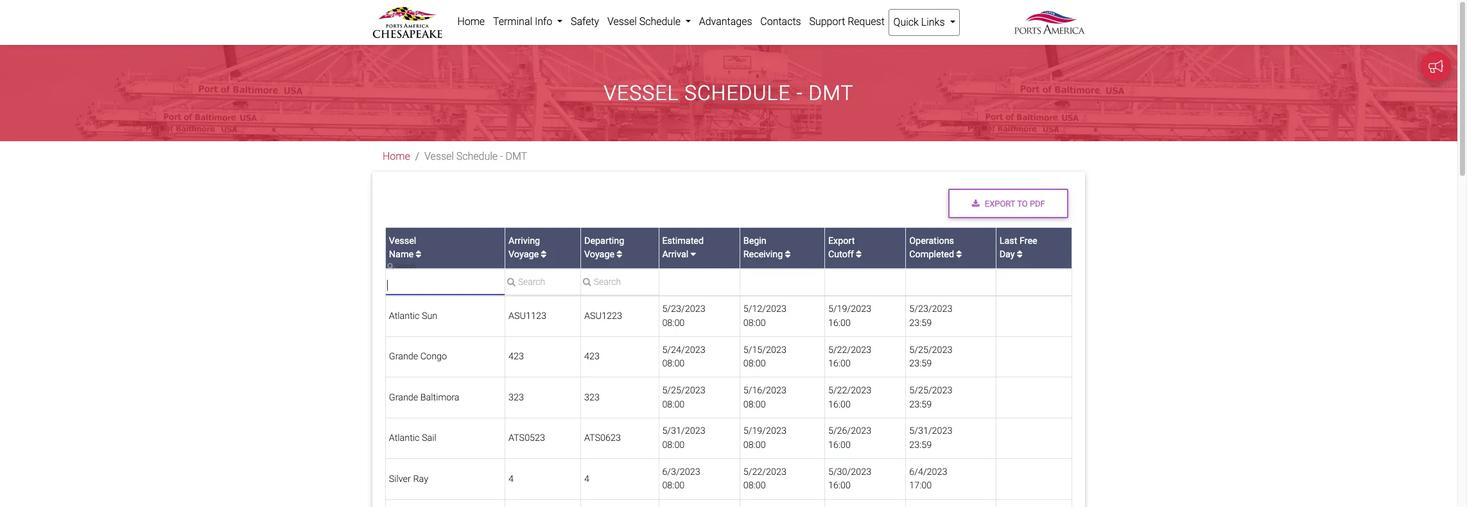 Task type: vqa. For each thing, say whether or not it's contained in the screenshot.
Voyage
yes



Task type: locate. For each thing, give the bounding box(es) containing it.
1 horizontal spatial 5/23/2023
[[909, 304, 953, 315]]

0 vertical spatial 5/22/2023
[[828, 345, 872, 355]]

1 vertical spatial -
[[500, 151, 503, 163]]

423 down asu1223
[[584, 352, 600, 362]]

begin
[[743, 236, 767, 246]]

export
[[985, 199, 1015, 208], [828, 236, 855, 246]]

1 5/22/2023 16:00 from the top
[[828, 345, 872, 369]]

5/22/2023 for 5/16/2023 08:00
[[828, 385, 872, 396]]

0 horizontal spatial 5/23/2023
[[662, 304, 706, 315]]

5/22/2023 for 5/15/2023 08:00
[[828, 345, 872, 355]]

2 5/31/2023 from the left
[[909, 426, 953, 437]]

home
[[457, 15, 485, 28], [383, 151, 410, 163]]

5/22/2023 16:00 down 5/19/2023 16:00
[[828, 345, 872, 369]]

1 vertical spatial 5/22/2023
[[828, 385, 872, 396]]

vessel name
[[389, 236, 416, 260]]

0 vertical spatial 5/22/2023 16:00
[[828, 345, 872, 369]]

completed
[[909, 249, 954, 260]]

08:00 inside 5/24/2023 08:00
[[662, 358, 685, 369]]

baltimora
[[420, 392, 459, 403]]

2 vertical spatial 5/22/2023
[[743, 467, 787, 478]]

2 atlantic from the top
[[389, 433, 420, 444]]

5/22/2023 16:00 for 5/15/2023
[[828, 345, 872, 369]]

None field
[[386, 276, 505, 295], [506, 276, 581, 295], [581, 276, 659, 295], [386, 276, 505, 295], [506, 276, 581, 295], [581, 276, 659, 295]]

1 grande from the top
[[389, 352, 418, 362]]

5/22/2023 16:00 up 5/26/2023
[[828, 385, 872, 410]]

vessel
[[607, 15, 637, 28], [604, 81, 679, 105], [425, 151, 454, 163], [389, 236, 416, 246]]

sail
[[422, 433, 436, 444]]

2 vertical spatial schedule
[[456, 151, 498, 163]]

last
[[1000, 236, 1017, 246]]

2 voyage from the left
[[584, 249, 615, 260]]

atlantic for atlantic sail
[[389, 433, 420, 444]]

terminal info
[[493, 15, 555, 28]]

4 down ats0523
[[509, 474, 514, 485]]

08:00 inside 5/12/2023 08:00
[[743, 318, 766, 329]]

atlantic
[[389, 311, 420, 322], [389, 433, 420, 444]]

5/25/2023 23:59 down 5/23/2023 23:59
[[909, 345, 953, 369]]

export left "to"
[[985, 199, 1015, 208]]

begin receiving
[[743, 236, 783, 260]]

1 vertical spatial export
[[828, 236, 855, 246]]

08:00 down 5/12/2023
[[743, 318, 766, 329]]

grande for grande congo
[[389, 352, 418, 362]]

08:00 for 5/23/2023 08:00
[[662, 318, 685, 329]]

5/24/2023 08:00
[[662, 345, 706, 369]]

08:00 up 5/22/2023 08:00
[[743, 440, 766, 451]]

pdf
[[1030, 199, 1045, 208]]

0 vertical spatial export
[[985, 199, 1015, 208]]

0 horizontal spatial schedule
[[456, 151, 498, 163]]

grande left baltimora
[[389, 392, 418, 403]]

grande baltimora
[[389, 392, 459, 403]]

08:00 inside 5/23/2023 08:00
[[662, 318, 685, 329]]

1 vertical spatial 5/19/2023
[[743, 426, 787, 437]]

0 vertical spatial home
[[457, 15, 485, 28]]

4 16:00 from the top
[[828, 440, 851, 451]]

08:00 for 5/15/2023 08:00
[[743, 358, 766, 369]]

1 5/31/2023 from the left
[[662, 426, 706, 437]]

5/25/2023 23:59 up 5/31/2023 23:59
[[909, 385, 953, 410]]

4 23:59 from the top
[[909, 440, 932, 451]]

0 vertical spatial grande
[[389, 352, 418, 362]]

0 horizontal spatial 4
[[509, 474, 514, 485]]

08:00 for 6/3/2023 08:00
[[662, 481, 685, 492]]

6/3/2023
[[662, 467, 700, 478]]

323
[[509, 392, 524, 403], [584, 392, 600, 403]]

0 vertical spatial 5/25/2023 23:59
[[909, 345, 953, 369]]

1 323 from the left
[[509, 392, 524, 403]]

5/19/2023 16:00
[[828, 304, 872, 329]]

5/15/2023
[[743, 345, 787, 355]]

323 up ats0523
[[509, 392, 524, 403]]

1 horizontal spatial -
[[797, 81, 803, 105]]

5/23/2023 up 5/24/2023 at the left bottom
[[662, 304, 706, 315]]

1 vertical spatial home link
[[383, 151, 410, 163]]

5/23/2023 for 08:00
[[662, 304, 706, 315]]

1 horizontal spatial 5/19/2023
[[828, 304, 872, 315]]

1 5/23/2023 from the left
[[662, 304, 706, 315]]

16:00 for 5/12/2023 08:00
[[828, 318, 851, 329]]

5/25/2023 23:59
[[909, 345, 953, 369], [909, 385, 953, 410]]

16:00 inside 5/30/2023 16:00
[[828, 481, 851, 492]]

08:00 inside 5/15/2023 08:00
[[743, 358, 766, 369]]

08:00 down 5/15/2023
[[743, 358, 766, 369]]

23:59 for 5/12/2023 08:00
[[909, 318, 932, 329]]

08:00 inside "5/19/2023 08:00"
[[743, 440, 766, 451]]

1 horizontal spatial voyage
[[584, 249, 615, 260]]

5/23/2023 down completed
[[909, 304, 953, 315]]

0 horizontal spatial 323
[[509, 392, 524, 403]]

0 horizontal spatial voyage
[[509, 249, 539, 260]]

0 horizontal spatial home
[[383, 151, 410, 163]]

1 16:00 from the top
[[828, 318, 851, 329]]

sun
[[422, 311, 437, 322]]

departing
[[584, 236, 624, 246]]

5/25/2023 23:59 for 5/16/2023
[[909, 385, 953, 410]]

1 vertical spatial grande
[[389, 392, 418, 403]]

arriving
[[509, 236, 540, 246]]

5/22/2023
[[828, 345, 872, 355], [828, 385, 872, 396], [743, 467, 787, 478]]

atlantic left sun
[[389, 311, 420, 322]]

1 23:59 from the top
[[909, 318, 932, 329]]

1 horizontal spatial dmt
[[809, 81, 854, 105]]

0 vertical spatial schedule
[[639, 15, 681, 28]]

08:00 inside '6/3/2023 08:00'
[[662, 481, 685, 492]]

home link
[[453, 9, 489, 35], [383, 151, 410, 163]]

4
[[509, 474, 514, 485], [584, 474, 589, 485]]

23:59 inside 5/31/2023 23:59
[[909, 440, 932, 451]]

1 vertical spatial home
[[383, 151, 410, 163]]

1 vertical spatial 5/22/2023 16:00
[[828, 385, 872, 410]]

voyage for arriving voyage
[[509, 249, 539, 260]]

16:00 inside 5/26/2023 16:00
[[828, 440, 851, 451]]

5/22/2023 down "5/19/2023 08:00"
[[743, 467, 787, 478]]

1 vertical spatial dmt
[[506, 151, 527, 163]]

1 vertical spatial 5/25/2023 23:59
[[909, 385, 953, 410]]

2 5/25/2023 23:59 from the top
[[909, 385, 953, 410]]

5/23/2023
[[662, 304, 706, 315], [909, 304, 953, 315]]

export for export to pdf
[[985, 199, 1015, 208]]

5/22/2023 16:00 for 5/16/2023
[[828, 385, 872, 410]]

08:00 down '5/16/2023'
[[743, 399, 766, 410]]

5/22/2023 up 5/26/2023
[[828, 385, 872, 396]]

5/22/2023 down 5/19/2023 16:00
[[828, 345, 872, 355]]

silver ray
[[389, 474, 428, 485]]

1 vertical spatial schedule
[[685, 81, 791, 105]]

5/19/2023 08:00
[[743, 426, 787, 451]]

vessel schedule - dmt
[[604, 81, 854, 105], [425, 151, 527, 163]]

423
[[509, 352, 524, 362], [584, 352, 600, 362]]

0 horizontal spatial 5/31/2023
[[662, 426, 706, 437]]

2 16:00 from the top
[[828, 358, 851, 369]]

0 horizontal spatial export
[[828, 236, 855, 246]]

0 horizontal spatial home link
[[383, 151, 410, 163]]

grande left congo
[[389, 352, 418, 362]]

08:00 up the 6/3/2023
[[662, 440, 685, 451]]

5/31/2023 23:59
[[909, 426, 953, 451]]

voyage inside the departing voyage
[[584, 249, 615, 260]]

08:00 up 5/31/2023 08:00
[[662, 399, 685, 410]]

5/31/2023 for 23:59
[[909, 426, 953, 437]]

08:00 down "5/19/2023 08:00"
[[743, 481, 766, 492]]

links
[[921, 16, 945, 28]]

export up 'cutoff'
[[828, 236, 855, 246]]

5/19/2023 down 'cutoff'
[[828, 304, 872, 315]]

16:00 for 5/15/2023 08:00
[[828, 358, 851, 369]]

1 423 from the left
[[509, 352, 524, 362]]

receiving
[[743, 249, 783, 260]]

08:00 for 5/19/2023 08:00
[[743, 440, 766, 451]]

dmt
[[809, 81, 854, 105], [506, 151, 527, 163]]

atlantic left sail
[[389, 433, 420, 444]]

1 horizontal spatial vessel schedule - dmt
[[604, 81, 854, 105]]

0 vertical spatial dmt
[[809, 81, 854, 105]]

2 323 from the left
[[584, 392, 600, 403]]

323 up the "ats0623"
[[584, 392, 600, 403]]

3 16:00 from the top
[[828, 399, 851, 410]]

08:00 for 5/22/2023 08:00
[[743, 481, 766, 492]]

5/19/2023 down 5/16/2023 08:00
[[743, 426, 787, 437]]

1 horizontal spatial 4
[[584, 474, 589, 485]]

5/31/2023 up 6/4/2023
[[909, 426, 953, 437]]

grande
[[389, 352, 418, 362], [389, 392, 418, 403]]

1 horizontal spatial 423
[[584, 352, 600, 362]]

2 5/22/2023 16:00 from the top
[[828, 385, 872, 410]]

2 grande from the top
[[389, 392, 418, 403]]

1 horizontal spatial home link
[[453, 9, 489, 35]]

08:00 inside 5/31/2023 08:00
[[662, 440, 685, 451]]

5/23/2023 for 23:59
[[909, 304, 953, 315]]

asu1123
[[509, 311, 546, 322]]

5/25/2023
[[909, 345, 953, 355], [662, 385, 706, 396], [909, 385, 953, 396]]

4 down the "ats0623"
[[584, 474, 589, 485]]

voyage
[[509, 249, 539, 260], [584, 249, 615, 260]]

16:00
[[828, 318, 851, 329], [828, 358, 851, 369], [828, 399, 851, 410], [828, 440, 851, 451], [828, 481, 851, 492]]

5/22/2023 16:00
[[828, 345, 872, 369], [828, 385, 872, 410]]

1 horizontal spatial 323
[[584, 392, 600, 403]]

08:00 inside 5/22/2023 08:00
[[743, 481, 766, 492]]

1 horizontal spatial 5/31/2023
[[909, 426, 953, 437]]

vessel schedule link
[[603, 9, 695, 35]]

5/25/2023 up 5/31/2023 23:59
[[909, 385, 953, 396]]

0 vertical spatial vessel schedule - dmt
[[604, 81, 854, 105]]

1 vertical spatial atlantic
[[389, 433, 420, 444]]

5/25/2023 down 5/23/2023 23:59
[[909, 345, 953, 355]]

voyage inside arriving voyage
[[509, 249, 539, 260]]

silver
[[389, 474, 411, 485]]

5/15/2023 08:00
[[743, 345, 787, 369]]

3 23:59 from the top
[[909, 399, 932, 410]]

ray
[[413, 474, 428, 485]]

23:59 inside 5/23/2023 23:59
[[909, 318, 932, 329]]

08:00 for 5/25/2023 08:00
[[662, 399, 685, 410]]

2 5/23/2023 from the left
[[909, 304, 953, 315]]

schedule
[[639, 15, 681, 28], [685, 81, 791, 105], [456, 151, 498, 163]]

congo
[[420, 352, 447, 362]]

0 horizontal spatial 5/19/2023
[[743, 426, 787, 437]]

5 16:00 from the top
[[828, 481, 851, 492]]

08:00 down the 6/3/2023
[[662, 481, 685, 492]]

1 atlantic from the top
[[389, 311, 420, 322]]

5/25/2023 for 5/16/2023
[[909, 385, 953, 396]]

download image
[[972, 200, 980, 208]]

423 down asu1123
[[509, 352, 524, 362]]

08:00 inside '5/25/2023 08:00'
[[662, 399, 685, 410]]

08:00 down 5/24/2023 at the left bottom
[[662, 358, 685, 369]]

1 voyage from the left
[[509, 249, 539, 260]]

1 horizontal spatial export
[[985, 199, 1015, 208]]

16:00 inside 5/19/2023 16:00
[[828, 318, 851, 329]]

0 horizontal spatial vessel schedule - dmt
[[425, 151, 527, 163]]

1 5/25/2023 23:59 from the top
[[909, 345, 953, 369]]

2 23:59 from the top
[[909, 358, 932, 369]]

0 horizontal spatial 423
[[509, 352, 524, 362]]

2 horizontal spatial schedule
[[685, 81, 791, 105]]

08:00 for 5/31/2023 08:00
[[662, 440, 685, 451]]

0 vertical spatial atlantic
[[389, 311, 420, 322]]

-
[[797, 81, 803, 105], [500, 151, 503, 163]]

08:00 up 5/24/2023 at the left bottom
[[662, 318, 685, 329]]

asu1223
[[584, 311, 622, 322]]

5/31/2023
[[662, 426, 706, 437], [909, 426, 953, 437]]

operations completed
[[909, 236, 954, 260]]

cutoff
[[828, 249, 854, 260]]

5/31/2023 down '5/25/2023 08:00'
[[662, 426, 706, 437]]

1 horizontal spatial home
[[457, 15, 485, 28]]

export to pdf link
[[949, 189, 1069, 218]]

request
[[848, 15, 885, 28]]

voyage down arriving
[[509, 249, 539, 260]]

08:00 inside 5/16/2023 08:00
[[743, 399, 766, 410]]

support request link
[[805, 9, 889, 35]]

voyage down 'departing' in the left of the page
[[584, 249, 615, 260]]

export to pdf
[[985, 199, 1045, 208]]

0 vertical spatial 5/19/2023
[[828, 304, 872, 315]]



Task type: describe. For each thing, give the bounding box(es) containing it.
to
[[1017, 199, 1028, 208]]

1 horizontal spatial schedule
[[639, 15, 681, 28]]

16:00 for 5/19/2023 08:00
[[828, 440, 851, 451]]

5/24/2023
[[662, 345, 706, 355]]

5/22/2023 08:00
[[743, 467, 787, 492]]

grande congo
[[389, 352, 447, 362]]

0 horizontal spatial dmt
[[506, 151, 527, 163]]

grande for grande baltimora
[[389, 392, 418, 403]]

5/23/2023 23:59
[[909, 304, 953, 329]]

5/31/2023 for 08:00
[[662, 426, 706, 437]]

name
[[389, 249, 414, 260]]

vessel schedule
[[607, 15, 683, 28]]

0 vertical spatial home link
[[453, 9, 489, 35]]

safety
[[571, 15, 599, 28]]

advantages
[[699, 15, 752, 28]]

quick
[[894, 16, 919, 28]]

export cutoff
[[828, 236, 855, 260]]

terminal
[[493, 15, 532, 28]]

1 vertical spatial vessel schedule - dmt
[[425, 151, 527, 163]]

support request
[[809, 15, 885, 28]]

2 4 from the left
[[584, 474, 589, 485]]

5/12/2023 08:00
[[743, 304, 787, 329]]

operations
[[909, 236, 954, 246]]

23:59 for 5/19/2023 08:00
[[909, 440, 932, 451]]

safety link
[[567, 9, 603, 35]]

5/25/2023 down 5/24/2023 08:00
[[662, 385, 706, 396]]

16:00 for 5/16/2023 08:00
[[828, 399, 851, 410]]

17:00
[[909, 481, 932, 492]]

08:00 for 5/16/2023 08:00
[[743, 399, 766, 410]]

export for export cutoff
[[828, 236, 855, 246]]

5/26/2023 16:00
[[828, 426, 872, 451]]

5/31/2023 08:00
[[662, 426, 706, 451]]

08:00 for 5/12/2023 08:00
[[743, 318, 766, 329]]

23:59 for 5/16/2023 08:00
[[909, 399, 932, 410]]

estimated arrival
[[662, 236, 704, 260]]

5/25/2023 08:00
[[662, 385, 706, 410]]

5/16/2023 08:00
[[743, 385, 787, 410]]

atlantic for atlantic sun
[[389, 311, 420, 322]]

1 4 from the left
[[509, 474, 514, 485]]

quick links
[[894, 16, 947, 28]]

08:00 for 5/24/2023 08:00
[[662, 358, 685, 369]]

0 vertical spatial -
[[797, 81, 803, 105]]

free
[[1020, 236, 1038, 246]]

info
[[535, 15, 552, 28]]

6/3/2023 08:00
[[662, 467, 700, 492]]

5/30/2023
[[828, 467, 872, 478]]

5/25/2023 for 5/15/2023
[[909, 345, 953, 355]]

ats0523
[[509, 433, 545, 444]]

contacts link
[[756, 9, 805, 35]]

voyage for departing voyage
[[584, 249, 615, 260]]

5/12/2023
[[743, 304, 787, 315]]

last free day
[[1000, 236, 1038, 260]]

6/4/2023
[[909, 467, 948, 478]]

atlantic sun
[[389, 311, 437, 322]]

5/25/2023 23:59 for 5/15/2023
[[909, 345, 953, 369]]

5/19/2023 for 16:00
[[828, 304, 872, 315]]

0 horizontal spatial -
[[500, 151, 503, 163]]

ats0623
[[584, 433, 621, 444]]

2 423 from the left
[[584, 352, 600, 362]]

5/16/2023
[[743, 385, 787, 396]]

5/23/2023 08:00
[[662, 304, 706, 329]]

5/26/2023
[[828, 426, 872, 437]]

day
[[1000, 249, 1015, 260]]

contacts
[[760, 15, 801, 28]]

quick links link
[[889, 9, 960, 36]]

atlantic sail
[[389, 433, 436, 444]]

terminal info link
[[489, 9, 567, 35]]

16:00 for 5/22/2023 08:00
[[828, 481, 851, 492]]

5/30/2023 16:00
[[828, 467, 872, 492]]

estimated
[[662, 236, 704, 246]]

23:59 for 5/15/2023 08:00
[[909, 358, 932, 369]]

advantages link
[[695, 9, 756, 35]]

arriving voyage
[[509, 236, 541, 260]]

support
[[809, 15, 845, 28]]

arrival
[[662, 249, 689, 260]]

5/19/2023 for 08:00
[[743, 426, 787, 437]]

6/4/2023 17:00
[[909, 467, 948, 492]]

departing voyage
[[584, 236, 624, 260]]



